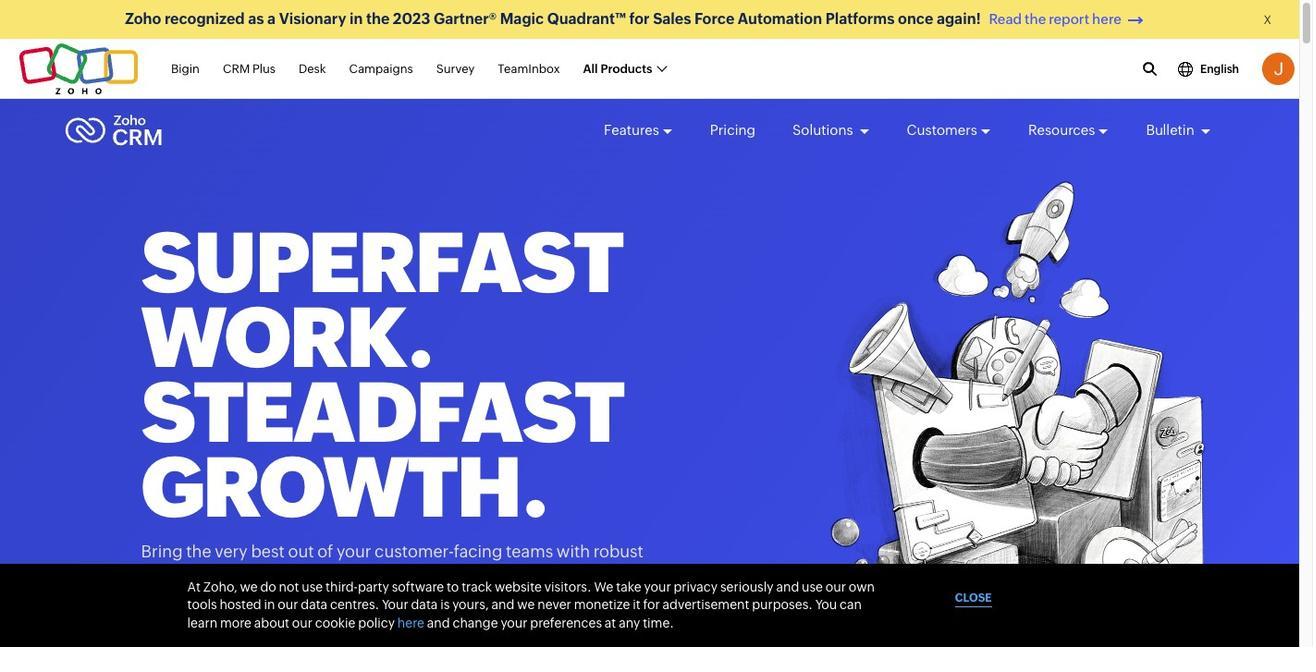 Task type: locate. For each thing, give the bounding box(es) containing it.
to
[[447, 580, 459, 595]]

all products
[[583, 62, 652, 76]]

robust
[[594, 542, 644, 561]]

we
[[240, 580, 258, 595], [517, 598, 535, 613]]

1 vertical spatial for
[[643, 598, 660, 613]]

use right not
[[302, 580, 323, 595]]

2 use from the left
[[802, 580, 823, 595]]

0 horizontal spatial crm
[[223, 62, 250, 76]]

solutions
[[793, 122, 856, 138]]

in right visionary
[[350, 10, 363, 28]]

get
[[285, 592, 311, 611]]

crm home banner image
[[788, 181, 1209, 647]]

bring
[[141, 542, 183, 561]]

1 vertical spatial here
[[398, 616, 424, 631]]

zoho
[[125, 10, 161, 28]]

at
[[605, 616, 616, 631]]

0 horizontal spatial your
[[337, 542, 371, 561]]

0 horizontal spatial data
[[301, 598, 327, 613]]

zoho recognized as a visionary in the 2023 gartner® magic quadrant™ for sales force automation platforms once again! read the report here
[[125, 10, 1122, 28]]

a
[[267, 10, 276, 28]]

features link
[[604, 105, 673, 155]]

zoho crm logo image
[[65, 110, 163, 151]]

here link
[[398, 616, 424, 631]]

bigin
[[171, 62, 200, 76]]

here right report
[[1092, 11, 1122, 27]]

our down not
[[278, 598, 298, 613]]

report
[[1049, 11, 1090, 27]]

automation,
[[141, 567, 235, 586]]

products
[[601, 62, 652, 76]]

data down software
[[411, 598, 438, 613]]

1 vertical spatial we
[[517, 598, 535, 613]]

more
[[220, 616, 252, 631]]

0 vertical spatial crm
[[223, 62, 250, 76]]

crm plus
[[223, 62, 276, 76]]

fastest
[[493, 592, 544, 611]]

crm
[[223, 62, 250, 76], [270, 617, 307, 636]]

quadrant™
[[547, 10, 626, 28]]

survey
[[436, 62, 475, 76]]

in inside "at zoho, we do not use third-party software to track website visitors. we take your privacy seriously and use our own tools hosted in our data centres. your data is yours, and we never monetize it for advertisement purposes. you can learn more about our cookie policy"
[[264, 598, 275, 613]]

the inside zoho recognized as a visionary in the 2023 gartner® magic quadrant™ for sales force automation platforms once again! read the report here
[[1025, 11, 1046, 27]]

at
[[187, 580, 201, 595]]

2 horizontal spatial your
[[644, 580, 671, 595]]

and
[[619, 567, 648, 586], [776, 580, 799, 595], [253, 592, 282, 611], [492, 598, 515, 613], [427, 616, 450, 631]]

1 vertical spatial our
[[278, 598, 298, 613]]

for left sales
[[629, 10, 650, 28]]

and up it at bottom
[[619, 567, 648, 586]]

your down fastest
[[501, 616, 528, 631]]

1 horizontal spatial data
[[411, 598, 438, 613]]

do
[[260, 580, 276, 595]]

1 use from the left
[[302, 580, 323, 595]]

our up you
[[826, 580, 846, 595]]

0 horizontal spatial use
[[302, 580, 323, 595]]

not
[[279, 580, 299, 595]]

customer-
[[375, 542, 454, 561]]

your inside the superfast work. steadfast growth. bring the very best out of your customer-facing teams with robust automation, comprehensive analytics, personalized solutions, and more. sign up and get started in no time—the fastest implementation in the enterprise crm market.
[[337, 542, 371, 561]]

we left do
[[240, 580, 258, 595]]

crm plus link
[[223, 52, 276, 86]]

superfast
[[141, 215, 623, 311]]

out
[[288, 542, 314, 561]]

here
[[1092, 11, 1122, 27], [398, 616, 424, 631]]

seriously
[[720, 580, 774, 595]]

crm left plus
[[223, 62, 250, 76]]

implementation
[[548, 592, 671, 611]]

and up purposes.
[[776, 580, 799, 595]]

our
[[826, 580, 846, 595], [278, 598, 298, 613], [292, 616, 313, 631]]

and up about
[[253, 592, 282, 611]]

2023
[[393, 10, 431, 28]]

monetize
[[574, 598, 630, 613]]

campaigns
[[349, 62, 413, 76]]

1 vertical spatial crm
[[270, 617, 307, 636]]

use
[[302, 580, 323, 595], [802, 580, 823, 595]]

at zoho, we do not use third-party software to track website visitors. we take your privacy seriously and use our own tools hosted in our data centres. your data is yours, and we never monetize it for advertisement purposes. you can learn more about our cookie policy
[[187, 580, 875, 631]]

your
[[382, 598, 408, 613]]

superfast work. steadfast growth. bring the very best out of your customer-facing teams with robust automation, comprehensive analytics, personalized solutions, and more. sign up and get started in no time—the fastest implementation in the enterprise crm market.
[[141, 215, 671, 636]]

software
[[392, 580, 444, 595]]

2 data from the left
[[411, 598, 438, 613]]

steadfast
[[141, 365, 624, 461]]

1 horizontal spatial crm
[[270, 617, 307, 636]]

1 horizontal spatial use
[[802, 580, 823, 595]]

0 vertical spatial your
[[337, 542, 371, 561]]

data up cookie at the left bottom of page
[[301, 598, 327, 613]]

can
[[840, 598, 862, 613]]

your right the take
[[644, 580, 671, 595]]

sign
[[190, 592, 225, 611]]

your
[[337, 542, 371, 561], [644, 580, 671, 595], [501, 616, 528, 631]]

1 horizontal spatial here
[[1092, 11, 1122, 27]]

personalized
[[438, 567, 537, 586]]

1 horizontal spatial your
[[501, 616, 528, 631]]

crm down the get
[[270, 617, 307, 636]]

here and change your preferences at any time.
[[398, 616, 674, 631]]

use up you
[[802, 580, 823, 595]]

all
[[583, 62, 598, 76]]

features
[[604, 122, 659, 138]]

very
[[215, 542, 248, 561]]

zoho,
[[203, 580, 237, 595]]

1 vertical spatial your
[[644, 580, 671, 595]]

desk
[[299, 62, 326, 76]]

force
[[695, 10, 735, 28]]

own
[[849, 580, 875, 595]]

0 horizontal spatial we
[[240, 580, 258, 595]]

in down do
[[264, 598, 275, 613]]

never
[[537, 598, 571, 613]]

time—the
[[414, 592, 490, 611]]

platforms
[[826, 10, 895, 28]]

purposes.
[[752, 598, 813, 613]]

0 vertical spatial here
[[1092, 11, 1122, 27]]

1 horizontal spatial we
[[517, 598, 535, 613]]

it
[[633, 598, 641, 613]]

your right of
[[337, 542, 371, 561]]

about
[[254, 616, 289, 631]]

hosted
[[220, 598, 261, 613]]

visitors.
[[545, 580, 592, 595]]

survey link
[[436, 52, 475, 86]]

campaigns link
[[349, 52, 413, 86]]

our down the get
[[292, 616, 313, 631]]

time.
[[643, 616, 674, 631]]

the
[[366, 10, 390, 28], [1025, 11, 1046, 27], [186, 542, 211, 561], [159, 617, 184, 636]]

we down website on the bottom of page
[[517, 598, 535, 613]]

here down your
[[398, 616, 424, 631]]

website
[[495, 580, 542, 595]]

the right read
[[1025, 11, 1046, 27]]

and down website on the bottom of page
[[492, 598, 515, 613]]

for right it at bottom
[[643, 598, 660, 613]]

more.
[[141, 592, 187, 611]]



Task type: vqa. For each thing, say whether or not it's contained in the screenshot.
automation,
yes



Task type: describe. For each thing, give the bounding box(es) containing it.
jeremy miller image
[[1262, 53, 1295, 85]]

automation
[[738, 10, 822, 28]]

bigin link
[[171, 52, 200, 86]]

up
[[229, 592, 249, 611]]

0 vertical spatial our
[[826, 580, 846, 595]]

resources link
[[1028, 105, 1109, 155]]

with
[[557, 542, 590, 561]]

we
[[594, 580, 614, 595]]

the down more.
[[159, 617, 184, 636]]

started
[[315, 592, 369, 611]]

plus
[[252, 62, 276, 76]]

bulletin
[[1146, 122, 1197, 138]]

gartner®
[[434, 10, 497, 28]]

teaminbox
[[498, 62, 560, 76]]

of
[[317, 542, 333, 561]]

analytics,
[[362, 567, 434, 586]]

english
[[1200, 62, 1239, 75]]

centres.
[[330, 598, 379, 613]]

as
[[248, 10, 264, 28]]

any
[[619, 616, 640, 631]]

tools
[[187, 598, 217, 613]]

pricing link
[[710, 105, 756, 155]]

comprehensive
[[238, 567, 358, 586]]

recognized
[[165, 10, 245, 28]]

pricing
[[710, 122, 756, 138]]

party
[[358, 580, 389, 595]]

solutions,
[[541, 567, 615, 586]]

2 vertical spatial our
[[292, 616, 313, 631]]

0 horizontal spatial here
[[398, 616, 424, 631]]

for inside "at zoho, we do not use third-party software to track website visitors. we take your privacy seriously and use our own tools hosted in our data centres. your data is yours, and we never monetize it for advertisement purposes. you can learn more about our cookie policy"
[[643, 598, 660, 613]]

cookie
[[315, 616, 356, 631]]

privacy
[[674, 580, 718, 595]]

third-
[[326, 580, 358, 595]]

teams
[[506, 542, 553, 561]]

once
[[898, 10, 934, 28]]

in left the no
[[373, 592, 387, 611]]

best
[[251, 542, 285, 561]]

crm inside the superfast work. steadfast growth. bring the very best out of your customer-facing teams with robust automation, comprehensive analytics, personalized solutions, and more. sign up and get started in no time—the fastest implementation in the enterprise crm market.
[[270, 617, 307, 636]]

you
[[815, 598, 837, 613]]

learn
[[187, 616, 217, 631]]

all products link
[[583, 52, 666, 86]]

no
[[390, 592, 411, 611]]

2 vertical spatial your
[[501, 616, 528, 631]]

yours,
[[452, 598, 489, 613]]

magic
[[500, 10, 544, 28]]

0 vertical spatial for
[[629, 10, 650, 28]]

sales
[[653, 10, 691, 28]]

and down is
[[427, 616, 450, 631]]

resources
[[1028, 122, 1095, 138]]

customers
[[907, 122, 977, 138]]

work.
[[141, 290, 433, 386]]

preferences
[[530, 616, 602, 631]]

0 vertical spatial we
[[240, 580, 258, 595]]

again!
[[937, 10, 981, 28]]

the left 2023
[[366, 10, 390, 28]]

enterprise
[[187, 617, 266, 636]]

facing
[[454, 542, 503, 561]]

x
[[1264, 13, 1272, 27]]

1 data from the left
[[301, 598, 327, 613]]

market.
[[311, 617, 370, 636]]

solutions link
[[793, 105, 870, 155]]

growth.
[[141, 440, 548, 535]]

take
[[616, 580, 642, 595]]

close
[[955, 592, 992, 605]]

read
[[989, 11, 1022, 27]]

is
[[440, 598, 450, 613]]

policy
[[358, 616, 395, 631]]

here inside zoho recognized as a visionary in the 2023 gartner® magic quadrant™ for sales force automation platforms once again! read the report here
[[1092, 11, 1122, 27]]

bulletin link
[[1146, 105, 1211, 155]]

the up automation,
[[186, 542, 211, 561]]

your inside "at zoho, we do not use third-party software to track website visitors. we take your privacy seriously and use our own tools hosted in our data centres. your data is yours, and we never monetize it for advertisement purposes. you can learn more about our cookie policy"
[[644, 580, 671, 595]]

change
[[453, 616, 498, 631]]

teaminbox link
[[498, 52, 560, 86]]

advertisement
[[663, 598, 750, 613]]

in down more.
[[141, 617, 155, 636]]



